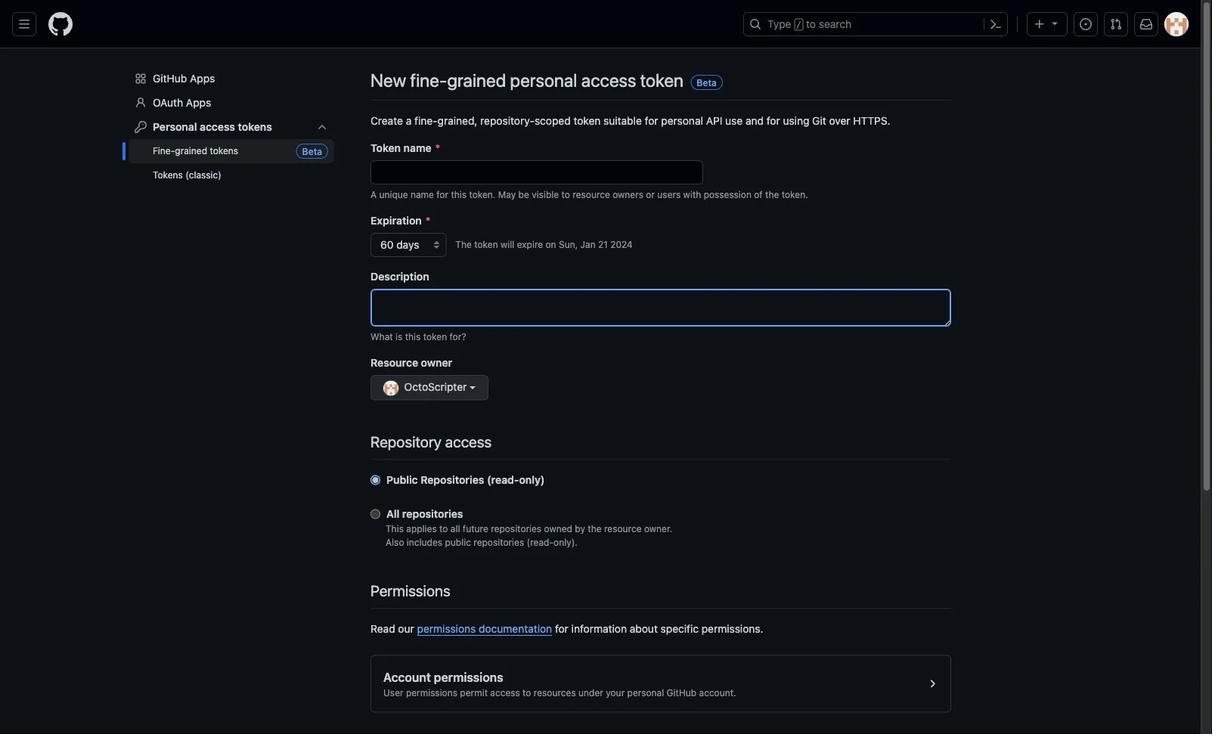 Task type: locate. For each thing, give the bounding box(es) containing it.
resource inside this applies to all  future repositories owned by the resource owner. also includes public repositories (read-only).
[[604, 524, 642, 534]]

issue opened image
[[1080, 18, 1092, 30]]

1 vertical spatial beta
[[302, 146, 322, 157]]

information
[[571, 623, 627, 635]]

repositories
[[402, 508, 463, 520], [491, 524, 542, 534], [474, 537, 524, 548]]

grained,
[[438, 114, 477, 127]]

option group
[[371, 472, 951, 549]]

All repositories radio
[[371, 509, 380, 519]]

token
[[640, 70, 684, 91], [574, 114, 601, 127], [474, 239, 498, 250], [423, 331, 447, 342]]

access up public repositories (read-only)
[[445, 433, 492, 451]]

plus image
[[1034, 18, 1046, 30]]

tokens inside list
[[210, 146, 238, 156]]

name down a
[[404, 141, 432, 154]]

repository
[[371, 433, 442, 451]]

new fine-grained personal access token
[[371, 70, 684, 91]]

beta down chevron down icon
[[302, 146, 322, 157]]

to right /
[[806, 18, 816, 30]]

repositories right "future"
[[491, 524, 542, 534]]

token right 'scoped'
[[574, 114, 601, 127]]

token name
[[371, 141, 432, 154]]

permissions for user
[[406, 688, 458, 698]]

0 horizontal spatial beta
[[302, 146, 322, 157]]

personal access token element
[[371, 140, 951, 734]]

1 horizontal spatial (read-
[[527, 537, 554, 548]]

and
[[746, 114, 764, 127]]

the right by
[[588, 524, 602, 534]]

permissions documentation link
[[417, 623, 552, 635]]

search
[[819, 18, 852, 30]]

1 horizontal spatial token.
[[782, 189, 808, 200]]

includes
[[407, 537, 442, 548]]

notifications image
[[1140, 18, 1152, 30]]

fine-grained tokens
[[153, 146, 238, 156]]

1 vertical spatial resource
[[604, 524, 642, 534]]

apps image
[[135, 73, 147, 85]]

resource owner
[[371, 356, 452, 369]]

1 vertical spatial name
[[411, 189, 434, 200]]

(read- right the "repositories"
[[487, 474, 519, 486]]

github apps
[[153, 72, 215, 85]]

tokens down oauth apps link
[[238, 121, 272, 133]]

@octoscripter image
[[383, 381, 399, 396]]

to left "all"
[[439, 524, 448, 534]]

0 vertical spatial fine-
[[410, 70, 447, 91]]

the right of
[[765, 189, 779, 200]]

resources
[[534, 688, 576, 698]]

permissions down account permissions
[[406, 688, 458, 698]]

1 vertical spatial github
[[667, 688, 697, 698]]

1 vertical spatial tokens
[[210, 146, 238, 156]]

repositories down "future"
[[474, 537, 524, 548]]

0 vertical spatial this
[[451, 189, 467, 200]]

to
[[806, 18, 816, 30], [562, 189, 570, 200], [439, 524, 448, 534], [523, 688, 531, 698]]

1 horizontal spatial the
[[765, 189, 779, 200]]

beta
[[697, 77, 717, 88], [302, 146, 322, 157]]

user
[[383, 688, 403, 698]]

access
[[581, 70, 636, 91], [200, 121, 235, 133], [445, 433, 492, 451], [490, 688, 520, 698]]

2 vertical spatial repositories
[[474, 537, 524, 548]]

permissions.
[[702, 623, 763, 635]]

about
[[630, 623, 658, 635]]

triangle down image
[[1049, 17, 1061, 29]]

personal left api
[[661, 114, 703, 127]]

personal right "your"
[[627, 688, 664, 698]]

1 horizontal spatial grained
[[447, 70, 506, 91]]

owner.
[[644, 524, 672, 534]]

1 vertical spatial grained
[[175, 146, 207, 156]]

2 vertical spatial permissions
[[406, 688, 458, 698]]

1 horizontal spatial github
[[667, 688, 697, 698]]

1 horizontal spatial beta
[[697, 77, 717, 88]]

this left may
[[451, 189, 467, 200]]

0 vertical spatial grained
[[447, 70, 506, 91]]

git pull request image
[[1110, 18, 1122, 30]]

may
[[498, 189, 516, 200]]

all repositories
[[386, 508, 463, 520]]

0 horizontal spatial github
[[153, 72, 187, 85]]

0 vertical spatial repositories
[[402, 508, 463, 520]]

for
[[645, 114, 658, 127], [767, 114, 780, 127], [437, 189, 448, 200], [555, 623, 569, 635]]

1 vertical spatial permissions
[[434, 670, 503, 684]]

0 horizontal spatial the
[[588, 524, 602, 534]]

apps up personal access tokens
[[186, 96, 211, 109]]

tokens
[[238, 121, 272, 133], [210, 146, 238, 156]]

resource left owner.
[[604, 524, 642, 534]]

resource
[[371, 356, 418, 369]]

0 vertical spatial (read-
[[487, 474, 519, 486]]

0 vertical spatial resource
[[573, 189, 610, 200]]

beta inside personal access tokens list
[[302, 146, 322, 157]]

Token name text field
[[371, 160, 703, 185]]

option group containing public repositories (read-only)
[[371, 472, 951, 549]]

0 horizontal spatial grained
[[175, 146, 207, 156]]

account.
[[699, 688, 736, 698]]

0 vertical spatial apps
[[190, 72, 215, 85]]

(read-
[[487, 474, 519, 486], [527, 537, 554, 548]]

this
[[451, 189, 467, 200], [405, 331, 421, 342]]

specific
[[661, 623, 699, 635]]

octoscripter
[[404, 381, 470, 393]]

0 horizontal spatial token.
[[469, 189, 496, 200]]

1 vertical spatial apps
[[186, 96, 211, 109]]

repositories
[[421, 474, 484, 486]]

resource
[[573, 189, 610, 200], [604, 524, 642, 534]]

permit
[[460, 688, 488, 698]]

name right unique
[[411, 189, 434, 200]]

tokens down personal access tokens dropdown button
[[210, 146, 238, 156]]

the inside this applies to all  future repositories owned by the resource owner. also includes public repositories (read-only).
[[588, 524, 602, 534]]

personal up 'scoped'
[[510, 70, 577, 91]]

token. right of
[[782, 189, 808, 200]]

fine- right new
[[410, 70, 447, 91]]

documentation
[[479, 623, 552, 635]]

grained up tokens (classic)
[[175, 146, 207, 156]]

tokens (classic) link
[[129, 163, 334, 188]]

1 vertical spatial (read-
[[527, 537, 554, 548]]

git
[[812, 114, 826, 127]]

for left the information
[[555, 623, 569, 635]]

applies
[[406, 524, 437, 534]]

0 horizontal spatial this
[[405, 331, 421, 342]]

name
[[404, 141, 432, 154], [411, 189, 434, 200]]

permissions up 'permit'
[[434, 670, 503, 684]]

(read- down owned
[[527, 537, 554, 548]]

the
[[455, 239, 472, 250]]

create
[[371, 114, 403, 127]]

under
[[579, 688, 603, 698]]

personal access tokens
[[153, 121, 272, 133]]

all
[[451, 524, 460, 534]]

key image
[[135, 121, 147, 133]]

apps up oauth apps
[[190, 72, 215, 85]]

type
[[768, 18, 791, 30]]

beta up api
[[697, 77, 717, 88]]

tokens inside dropdown button
[[238, 121, 272, 133]]

github up oauth
[[153, 72, 187, 85]]

this right "is"
[[405, 331, 421, 342]]

permissions for account
[[434, 670, 503, 684]]

1 horizontal spatial this
[[451, 189, 467, 200]]

1 vertical spatial the
[[588, 524, 602, 534]]

1 vertical spatial this
[[405, 331, 421, 342]]

scoped
[[535, 114, 571, 127]]

0 vertical spatial tokens
[[238, 121, 272, 133]]

0 vertical spatial the
[[765, 189, 779, 200]]

github
[[153, 72, 187, 85], [667, 688, 697, 698]]

token. left may
[[469, 189, 496, 200]]

repositories up applies
[[402, 508, 463, 520]]

0 vertical spatial beta
[[697, 77, 717, 88]]

octoscripter button
[[371, 375, 489, 400]]

(read- inside this applies to all  future repositories owned by the resource owner. also includes public repositories (read-only).
[[527, 537, 554, 548]]

token.
[[469, 189, 496, 200], [782, 189, 808, 200]]

0 vertical spatial personal
[[510, 70, 577, 91]]

token left for?
[[423, 331, 447, 342]]

using
[[783, 114, 809, 127]]

personal
[[510, 70, 577, 91], [661, 114, 703, 127], [627, 688, 664, 698]]

oauth apps link
[[129, 91, 334, 115]]

fine- right a
[[414, 114, 438, 127]]

grained
[[447, 70, 506, 91], [175, 146, 207, 156]]

beta for new fine-grained personal access token
[[697, 77, 717, 88]]

permissions right our
[[417, 623, 476, 635]]

personal access tokens button
[[129, 115, 334, 139]]

expire
[[517, 239, 543, 250]]

the
[[765, 189, 779, 200], [588, 524, 602, 534]]

our
[[398, 623, 414, 635]]

public
[[445, 537, 471, 548]]

oauth
[[153, 96, 183, 109]]

for right and
[[767, 114, 780, 127]]

Public Repositories (read-only) radio
[[371, 475, 380, 485]]

0 vertical spatial github
[[153, 72, 187, 85]]

access down oauth apps link
[[200, 121, 235, 133]]

chevron down image
[[316, 121, 328, 133]]

fine-
[[410, 70, 447, 91], [414, 114, 438, 127]]

homepage image
[[48, 12, 73, 36]]

grained up grained,
[[447, 70, 506, 91]]

github left "account."
[[667, 688, 697, 698]]

resource left "owners"
[[573, 189, 610, 200]]

the token will expire on sun, jan 21 2024
[[455, 239, 633, 250]]



Task type: vqa. For each thing, say whether or not it's contained in the screenshot.
book icon
no



Task type: describe. For each thing, give the bounding box(es) containing it.
personal
[[153, 121, 197, 133]]

for right unique
[[437, 189, 448, 200]]

what is this token for?
[[371, 331, 466, 342]]

0 horizontal spatial (read-
[[487, 474, 519, 486]]

on
[[546, 239, 556, 250]]

suitable
[[604, 114, 642, 127]]

this
[[386, 524, 404, 534]]

account
[[383, 670, 431, 684]]

0 vertical spatial name
[[404, 141, 432, 154]]

description
[[371, 270, 429, 282]]

type / to search
[[768, 18, 852, 30]]

public
[[386, 474, 418, 486]]

possession
[[704, 189, 752, 200]]

your
[[606, 688, 625, 698]]

tokens for personal access tokens
[[238, 121, 272, 133]]

to right visible
[[562, 189, 570, 200]]

access right 'permit'
[[490, 688, 520, 698]]

users
[[657, 189, 681, 200]]

expiration
[[371, 214, 422, 226]]

only)
[[519, 474, 545, 486]]

owners
[[613, 189, 644, 200]]

Description text field
[[371, 289, 951, 327]]

permissions
[[371, 582, 450, 600]]

new
[[371, 70, 406, 91]]

be
[[518, 189, 529, 200]]

use
[[725, 114, 743, 127]]

public repositories (read-only)
[[386, 474, 545, 486]]

with
[[683, 189, 701, 200]]

apps for github apps
[[190, 72, 215, 85]]

1 vertical spatial personal
[[661, 114, 703, 127]]

unique
[[379, 189, 408, 200]]

chevron right image
[[926, 678, 938, 690]]

1 token. from the left
[[469, 189, 496, 200]]

0 vertical spatial permissions
[[417, 623, 476, 635]]

account permissions
[[383, 670, 503, 684]]

sun,
[[559, 239, 578, 250]]

1 vertical spatial repositories
[[491, 524, 542, 534]]

oauth apps
[[153, 96, 211, 109]]

this applies to all  future repositories owned by the resource owner. also includes public repositories (read-only).
[[386, 524, 672, 548]]

will
[[501, 239, 514, 250]]

create a fine-grained, repository-scoped token suitable for personal api use and for using git over https.
[[371, 114, 890, 127]]

1 vertical spatial fine-
[[414, 114, 438, 127]]

what
[[371, 331, 393, 342]]

/
[[796, 20, 802, 30]]

beta for fine-grained tokens
[[302, 146, 322, 157]]

token left will
[[474, 239, 498, 250]]

also
[[386, 537, 404, 548]]

tokens
[[153, 170, 183, 180]]

over
[[829, 114, 850, 127]]

2 vertical spatial personal
[[627, 688, 664, 698]]

2024
[[610, 239, 633, 250]]

to inside this applies to all  future repositories owned by the resource owner. also includes public repositories (read-only).
[[439, 524, 448, 534]]

person image
[[135, 97, 147, 109]]

repository-
[[480, 114, 535, 127]]

visible
[[532, 189, 559, 200]]

personal access tokens list
[[129, 139, 334, 188]]

fine-
[[153, 146, 175, 156]]

future
[[463, 524, 488, 534]]

owner
[[421, 356, 452, 369]]

jan
[[580, 239, 596, 250]]

owned
[[544, 524, 572, 534]]

a
[[371, 189, 377, 200]]

grained inside personal access tokens list
[[175, 146, 207, 156]]

for?
[[450, 331, 466, 342]]

read our permissions documentation for information about specific permissions.
[[371, 623, 763, 635]]

repository access
[[371, 433, 492, 451]]

(classic)
[[185, 170, 221, 180]]

api
[[706, 114, 722, 127]]

a unique name for this token. may be visible to resource owners or users with possession of the token.
[[371, 189, 808, 200]]

token
[[371, 141, 401, 154]]

all
[[386, 508, 400, 520]]

command palette image
[[990, 18, 1002, 30]]

github inside the personal access token element
[[667, 688, 697, 698]]

github apps link
[[129, 67, 334, 91]]

2 token. from the left
[[782, 189, 808, 200]]

apps for oauth apps
[[186, 96, 211, 109]]

tokens (classic)
[[153, 170, 221, 180]]

access up suitable at the top of page
[[581, 70, 636, 91]]

token up create a fine-grained, repository-scoped token suitable for personal api use and for using git over https.
[[640, 70, 684, 91]]

to left 'resources'
[[523, 688, 531, 698]]

user permissions permit access to resources under your personal github account.
[[383, 688, 736, 698]]

21
[[598, 239, 608, 250]]

tokens for fine-grained tokens
[[210, 146, 238, 156]]

of
[[754, 189, 763, 200]]

or
[[646, 189, 655, 200]]

read
[[371, 623, 395, 635]]

by
[[575, 524, 585, 534]]

access inside dropdown button
[[200, 121, 235, 133]]

only).
[[554, 537, 578, 548]]

is
[[396, 331, 403, 342]]

for right suitable at the top of page
[[645, 114, 658, 127]]

a
[[406, 114, 412, 127]]

https.
[[853, 114, 890, 127]]



